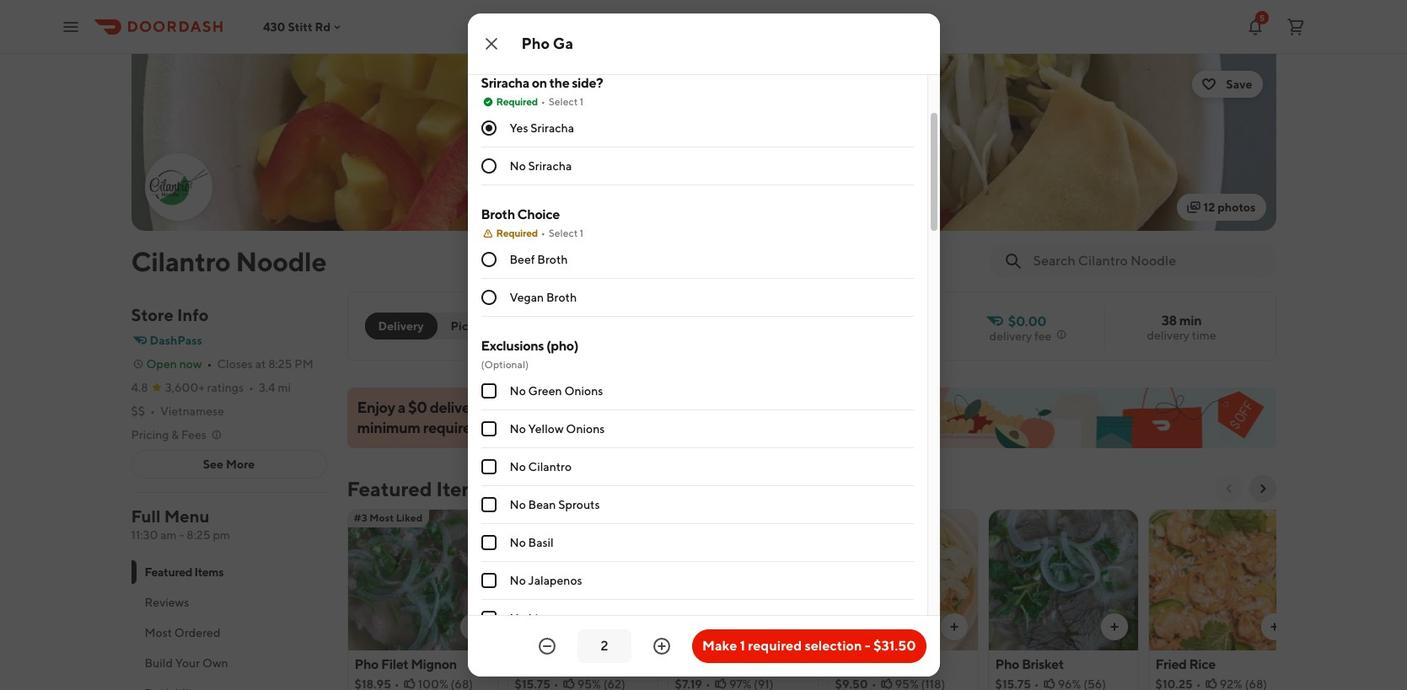 Task type: locate. For each thing, give the bounding box(es) containing it.
add item to cart image inside fried rice button
[[1267, 620, 1281, 634]]

select inside broth choice group
[[549, 227, 578, 240]]

#2
[[674, 512, 688, 524]]

pho ga dialog
[[467, 0, 1034, 690]]

save button
[[1192, 71, 1262, 98]]

reviews button
[[131, 588, 327, 618]]

1 for sriracha on the side?
[[580, 95, 584, 108]]

1 for broth choice
[[580, 227, 584, 240]]

1 horizontal spatial fee
[[1034, 330, 1052, 343]]

Vegan Broth radio
[[481, 290, 496, 305]]

most ordered
[[145, 626, 220, 640]]

pho left 'brisket'
[[995, 657, 1019, 673]]

liked
[[396, 512, 423, 524], [716, 512, 743, 524], [875, 512, 901, 524]]

0 horizontal spatial fee
[[485, 399, 507, 416]]

select inside sriracha on the side? group
[[549, 95, 578, 108]]

Pickup radio
[[427, 313, 502, 340]]

fried rice
[[1155, 657, 1216, 673]]

noodle
[[236, 245, 326, 277], [897, 657, 941, 673]]

0 horizontal spatial add item to cart image
[[627, 620, 640, 634]]

most
[[369, 512, 394, 524], [690, 512, 714, 524], [848, 512, 873, 524], [145, 626, 172, 640]]

0 horizontal spatial delivery
[[430, 399, 483, 416]]

on
[[532, 75, 547, 91], [510, 399, 527, 416]]

pho brisket
[[995, 657, 1064, 673]]

open menu image
[[61, 16, 81, 37]]

yes inside sriracha on the side? group
[[510, 122, 528, 135]]

1 vertical spatial noodle
[[897, 657, 941, 673]]

0 horizontal spatial 8:25
[[186, 529, 210, 542]]

5
[[1259, 12, 1265, 22]]

2 vertical spatial 1
[[740, 638, 745, 654]]

- inside full menu 11:30 am - 8:25 pm
[[179, 529, 184, 542]]

pho brisket image
[[988, 509, 1138, 651]]

0 horizontal spatial -
[[179, 529, 184, 542]]

2 select from the top
[[549, 227, 578, 240]]

no for no sriracha • beef broth
[[778, 5, 794, 19]]

$5
[[632, 399, 650, 416]]

0 vertical spatial • select 1
[[541, 95, 584, 108]]

- up vermicelli
[[865, 638, 871, 654]]

filet
[[381, 657, 408, 673]]

build
[[145, 657, 173, 670]]

add item to cart image
[[787, 620, 800, 634], [947, 620, 961, 634], [1107, 620, 1121, 634]]

11:30
[[131, 529, 158, 542]]

0 horizontal spatial items
[[194, 566, 224, 579]]

onions up first on the bottom of page
[[564, 385, 603, 398]]

1 horizontal spatial on
[[532, 75, 547, 91]]

most right #1
[[848, 512, 873, 524]]

featured up the #3 most liked
[[347, 477, 432, 501]]

select down the
[[549, 95, 578, 108]]

• select 1 for on
[[541, 95, 584, 108]]

1 horizontal spatial add item to cart image
[[947, 620, 961, 634]]

sriracha for no sriracha • beef broth
[[796, 5, 840, 19]]

noodle for cilantro noodle
[[236, 245, 326, 277]]

your
[[175, 657, 200, 670]]

vegan broth
[[510, 291, 577, 305]]

1 vertical spatial 8:25
[[186, 529, 210, 542]]

lime
[[528, 612, 555, 626]]

make
[[702, 638, 737, 654]]

0 vertical spatial pho ga
[[521, 35, 573, 52]]

1 inside broth choice group
[[580, 227, 584, 240]]

0 vertical spatial featured
[[347, 477, 432, 501]]

0 horizontal spatial featured items
[[145, 566, 224, 579]]

no cilantro
[[510, 461, 572, 474]]

required inside sriracha on the side? group
[[496, 95, 538, 108]]

no inside button
[[778, 5, 794, 19]]

0 horizontal spatial liked
[[396, 512, 423, 524]]

liked right #2
[[716, 512, 743, 524]]

0 horizontal spatial add item to cart image
[[787, 620, 800, 634]]

1 horizontal spatial 8:25
[[268, 357, 292, 371]]

1 vertical spatial pho ga
[[515, 657, 559, 673]]

add item to cart image for pho ga
[[627, 620, 640, 634]]

1 vertical spatial • select 1
[[541, 227, 584, 240]]

open
[[146, 357, 177, 371]]

• select 1 inside sriracha on the side? group
[[541, 95, 584, 108]]

featured items
[[347, 477, 488, 501], [145, 566, 224, 579]]

1 vertical spatial yes
[[510, 122, 528, 135]]

delivery
[[1147, 329, 1190, 342], [989, 330, 1032, 343], [430, 399, 483, 416]]

- for 1
[[865, 638, 871, 654]]

featured inside heading
[[347, 477, 432, 501]]

mi
[[278, 381, 291, 395]]

0 horizontal spatial on
[[510, 399, 527, 416]]

beef inside button
[[850, 5, 875, 19]]

8:25
[[268, 357, 292, 371], [186, 529, 210, 542]]

• select 1 down the
[[541, 95, 584, 108]]

0 vertical spatial cilantro
[[131, 245, 231, 277]]

1 select from the top
[[549, 95, 578, 108]]

No Green Onions checkbox
[[481, 384, 496, 399]]

1 vertical spatial select
[[549, 227, 578, 240]]

delivery inside enjoy a $0 delivery fee on your first order, $5 subtotal minimum required.
[[430, 399, 483, 416]]

yes up $15.75
[[498, 5, 516, 19]]

onions
[[564, 385, 603, 398], [566, 423, 605, 436]]

add item to cart image inside pho ga button
[[627, 620, 640, 634]]

3.4
[[259, 381, 275, 395]]

cilantro down yellow
[[528, 461, 572, 474]]

1 horizontal spatial items
[[436, 477, 488, 501]]

featured items up the #3 most liked
[[347, 477, 488, 501]]

1 vertical spatial -
[[865, 638, 871, 654]]

0 vertical spatial featured items
[[347, 477, 488, 501]]

items
[[436, 477, 488, 501], [194, 566, 224, 579]]

1 vertical spatial on
[[510, 399, 527, 416]]

build your own
[[145, 657, 228, 670]]

1 vertical spatial cilantro
[[528, 461, 572, 474]]

8:25 right at
[[268, 357, 292, 371]]

vietnamese
[[160, 405, 224, 418]]

pm
[[213, 529, 230, 542]]

most for fresh
[[690, 512, 714, 524]]

on left your
[[510, 399, 527, 416]]

1 vertical spatial featured items
[[145, 566, 224, 579]]

build your own button
[[131, 648, 327, 679]]

decrease quantity by 1 image
[[537, 636, 557, 657]]

delivery inside 38 min delivery time
[[1147, 329, 1190, 342]]

sriracha
[[519, 5, 562, 19], [796, 5, 840, 19], [481, 75, 529, 91], [531, 122, 574, 135], [528, 160, 572, 173]]

2 required from the top
[[496, 227, 538, 240]]

• select 1 down choice
[[541, 227, 584, 240]]

no inside sriracha on the side? group
[[510, 160, 526, 173]]

2 liked from the left
[[716, 512, 743, 524]]

yes right 'yes sriracha' option
[[510, 122, 528, 135]]

#2 most liked
[[674, 512, 743, 524]]

required
[[748, 638, 802, 654]]

no lime
[[510, 612, 555, 626]]

- inside button
[[865, 638, 871, 654]]

photos
[[1217, 201, 1256, 214]]

no yellow onions
[[510, 423, 605, 436]]

most inside button
[[145, 626, 172, 640]]

ga down yes sriracha • beef broth
[[553, 35, 573, 52]]

select down choice
[[549, 227, 578, 240]]

ga
[[553, 35, 573, 52], [541, 657, 559, 673]]

0 vertical spatial onions
[[564, 385, 603, 398]]

featured items up reviews
[[145, 566, 224, 579]]

broth inside button
[[877, 5, 908, 19]]

• select 1 for choice
[[541, 227, 584, 240]]

$0.00
[[1008, 314, 1046, 330]]

0 vertical spatial yes
[[498, 5, 516, 19]]

own
[[202, 657, 228, 670]]

required for sriracha
[[496, 95, 538, 108]]

cilantro inside exclusions (pho) group
[[528, 461, 572, 474]]

1 vertical spatial 1
[[580, 227, 584, 240]]

$0
[[408, 399, 427, 416]]

1 vertical spatial onions
[[566, 423, 605, 436]]

onions for no green onions
[[564, 385, 603, 398]]

430 stitt rd button
[[263, 20, 344, 33]]

1 liked from the left
[[396, 512, 423, 524]]

on inside enjoy a $0 delivery fee on your first order, $5 subtotal minimum required.
[[510, 399, 527, 416]]

now
[[179, 357, 202, 371]]

order methods option group
[[365, 313, 502, 340]]

No Yellow Onions checkbox
[[481, 422, 496, 437]]

pho up sriracha on the side?
[[521, 35, 550, 52]]

pho ga button
[[507, 509, 658, 690]]

0 vertical spatial noodle
[[236, 245, 326, 277]]

pickup
[[451, 320, 489, 333]]

0 vertical spatial -
[[179, 529, 184, 542]]

1 horizontal spatial add item to cart image
[[1267, 620, 1281, 634]]

0 vertical spatial items
[[436, 477, 488, 501]]

1 horizontal spatial delivery
[[989, 330, 1032, 343]]

most up build
[[145, 626, 172, 640]]

required down broth choice
[[496, 227, 538, 240]]

1 inside button
[[740, 638, 745, 654]]

reviews
[[145, 596, 189, 610]]

2 horizontal spatial liked
[[875, 512, 901, 524]]

beef inside broth choice group
[[510, 253, 535, 267]]

items down no cilantro option
[[436, 477, 488, 501]]

items up reviews button
[[194, 566, 224, 579]]

1 horizontal spatial beef
[[572, 5, 597, 19]]

pho ga inside pho ga button
[[515, 657, 559, 673]]

on inside sriracha on the side? group
[[532, 75, 547, 91]]

Beef Broth radio
[[481, 252, 496, 267]]

am
[[160, 529, 177, 542]]

menu
[[164, 507, 210, 526]]

1 required from the top
[[496, 95, 538, 108]]

0 vertical spatial 8:25
[[268, 357, 292, 371]]

liked for filet
[[396, 512, 423, 524]]

• inside broth choice group
[[541, 227, 545, 240]]

pho left filet
[[354, 657, 379, 673]]

2 • select 1 from the top
[[541, 227, 584, 240]]

1 horizontal spatial liked
[[716, 512, 743, 524]]

0 vertical spatial 1
[[580, 95, 584, 108]]

make 1 required selection - $31.50 button
[[692, 630, 926, 663]]

vermicelli noodle
[[835, 657, 941, 673]]

delivery
[[378, 320, 424, 333]]

$31.50
[[873, 638, 916, 654]]

1 horizontal spatial noodle
[[897, 657, 941, 673]]

fresh rolls image
[[668, 509, 817, 651]]

2 add item to cart image from the left
[[947, 620, 961, 634]]

0 vertical spatial required
[[496, 95, 538, 108]]

fried rice image
[[1149, 509, 1298, 651]]

exclusions (pho) group
[[481, 337, 913, 690]]

• select 1
[[541, 95, 584, 108], [541, 227, 584, 240]]

pho ga image
[[508, 509, 657, 651]]

pho ga down yes sriracha • beef broth
[[521, 35, 573, 52]]

2 horizontal spatial beef
[[850, 5, 875, 19]]

add item to cart image for noodle
[[947, 620, 961, 634]]

2 horizontal spatial delivery
[[1147, 329, 1190, 342]]

fee
[[1034, 330, 1052, 343], [485, 399, 507, 416]]

pho down no lime
[[515, 657, 539, 673]]

no sriracha • beef broth button
[[761, 0, 1034, 61]]

-
[[179, 529, 184, 542], [865, 638, 871, 654]]

cilantro noodle image
[[131, 54, 1276, 231], [146, 155, 210, 219]]

3 liked from the left
[[875, 512, 901, 524]]

most right #3
[[369, 512, 394, 524]]

0 horizontal spatial noodle
[[236, 245, 326, 277]]

sriracha inside no sriracha • beef broth button
[[796, 5, 840, 19]]

no
[[778, 5, 794, 19], [510, 160, 526, 173], [510, 385, 526, 398], [510, 423, 526, 436], [510, 461, 526, 474], [510, 498, 526, 512], [510, 536, 526, 550], [510, 574, 526, 588], [510, 612, 526, 626]]

no for no bean sprouts
[[510, 498, 526, 512]]

• select 1 inside broth choice group
[[541, 227, 584, 240]]

add item to cart image
[[627, 620, 640, 634], [1267, 620, 1281, 634]]

•
[[565, 5, 570, 19], [842, 5, 847, 19], [541, 95, 545, 108], [541, 227, 545, 240], [207, 357, 212, 371], [249, 381, 254, 395], [150, 405, 155, 418]]

see
[[203, 458, 223, 471]]

liked down featured items heading
[[396, 512, 423, 524]]

$$
[[131, 405, 145, 418]]

1 inside sriracha on the side? group
[[580, 95, 584, 108]]

1 vertical spatial fee
[[485, 399, 507, 416]]

featured up reviews
[[145, 566, 192, 579]]

see more button
[[132, 451, 326, 478]]

most right #2
[[690, 512, 714, 524]]

1 • select 1 from the top
[[541, 95, 584, 108]]

2 horizontal spatial add item to cart image
[[1107, 620, 1121, 634]]

delivery fee
[[989, 330, 1052, 343]]

0 vertical spatial select
[[549, 95, 578, 108]]

liked right #1
[[875, 512, 901, 524]]

1 vertical spatial ga
[[541, 657, 559, 673]]

cilantro up store info
[[131, 245, 231, 277]]

pho ga down no lime
[[515, 657, 559, 673]]

1 horizontal spatial cilantro
[[528, 461, 572, 474]]

ga down lime
[[541, 657, 559, 673]]

pho ga
[[521, 35, 573, 52], [515, 657, 559, 673]]

onions down first on the bottom of page
[[566, 423, 605, 436]]

1 add item to cart image from the left
[[787, 620, 800, 634]]

2 add item to cart image from the left
[[1267, 620, 1281, 634]]

yes
[[498, 5, 516, 19], [510, 122, 528, 135]]

0 vertical spatial on
[[532, 75, 547, 91]]

1 add item to cart image from the left
[[627, 620, 640, 634]]

1 vertical spatial required
[[496, 227, 538, 240]]

38 min delivery time
[[1147, 313, 1216, 342]]

0 vertical spatial ga
[[553, 35, 573, 52]]

- right am
[[179, 529, 184, 542]]

time
[[1192, 329, 1216, 342]]

required inside broth choice group
[[496, 227, 538, 240]]

0 horizontal spatial featured
[[145, 566, 192, 579]]

pho inside button
[[515, 657, 539, 673]]

0 horizontal spatial beef
[[510, 253, 535, 267]]

1 horizontal spatial -
[[865, 638, 871, 654]]

no for no cilantro
[[510, 461, 526, 474]]

required down sriracha on the side?
[[496, 95, 538, 108]]

featured
[[347, 477, 432, 501], [145, 566, 192, 579]]

yes for yes sriracha
[[510, 122, 528, 135]]

on left the
[[532, 75, 547, 91]]

1 horizontal spatial featured
[[347, 477, 432, 501]]

first
[[562, 399, 588, 416]]

select for choice
[[549, 227, 578, 240]]

8:25 down menu
[[186, 529, 210, 542]]



Task type: describe. For each thing, give the bounding box(es) containing it.
store info
[[131, 305, 209, 325]]

- for menu
[[179, 529, 184, 542]]

choice
[[517, 207, 560, 223]]

rd
[[315, 20, 331, 33]]

increase quantity by 1 image
[[652, 636, 672, 657]]

no for no green onions
[[510, 385, 526, 398]]

noodle for vermicelli noodle
[[897, 657, 941, 673]]

fees
[[181, 428, 206, 442]]

beef broth
[[510, 253, 568, 267]]

0 horizontal spatial cilantro
[[131, 245, 231, 277]]

No Bean Sprouts checkbox
[[481, 498, 496, 513]]

3.4 mi
[[259, 381, 291, 395]]

Yes Sriracha radio
[[481, 121, 496, 136]]

ga inside dialog
[[553, 35, 573, 52]]

beef for no sriracha • beef broth
[[850, 5, 875, 19]]

sriracha for yes sriracha
[[531, 122, 574, 135]]

pricing
[[131, 428, 169, 442]]

fried rice button
[[1148, 509, 1299, 690]]

12 photos
[[1204, 201, 1256, 214]]

12 photos button
[[1177, 194, 1266, 221]]

yes sriracha • beef broth
[[498, 5, 630, 19]]

No Jalapenos checkbox
[[481, 573, 496, 589]]

jalapenos
[[528, 574, 582, 588]]

no for no sriracha
[[510, 160, 526, 173]]

most for vermicelli
[[848, 512, 873, 524]]

liked for noodle
[[875, 512, 901, 524]]

ordered
[[174, 626, 220, 640]]

pho ga inside pho ga dialog
[[521, 35, 573, 52]]

3 add item to cart image from the left
[[1107, 620, 1121, 634]]

fresh rolls
[[675, 657, 740, 673]]

3,600+
[[165, 381, 205, 395]]

#3
[[354, 512, 367, 524]]

ratings
[[207, 381, 244, 395]]

your
[[529, 399, 559, 416]]

closes
[[217, 357, 253, 371]]

no for no basil
[[510, 536, 526, 550]]

no bean sprouts
[[510, 498, 600, 512]]

no sriracha
[[510, 160, 572, 173]]

the
[[549, 75, 569, 91]]

more
[[226, 458, 255, 471]]

side?
[[572, 75, 603, 91]]

exclusions
[[481, 338, 544, 354]]

onions for no yellow onions
[[566, 423, 605, 436]]

beef for yes sriracha • beef broth
[[572, 5, 597, 19]]

38
[[1162, 313, 1177, 329]]

1 vertical spatial items
[[194, 566, 224, 579]]

yellow
[[528, 423, 564, 436]]

broth choice
[[481, 207, 560, 223]]

rice
[[1189, 657, 1216, 673]]

&
[[171, 428, 179, 442]]

vegan
[[510, 291, 544, 305]]

0 items, open order cart image
[[1286, 16, 1306, 37]]

sriracha for yes sriracha • beef broth
[[519, 5, 562, 19]]

no green onions
[[510, 385, 603, 398]]

no jalapenos
[[510, 574, 582, 588]]

pho filet mignon image
[[348, 509, 497, 651]]

previous button of carousel image
[[1222, 482, 1235, 496]]

• inside sriracha on the side? group
[[541, 95, 545, 108]]

no basil
[[510, 536, 554, 550]]

8:25 inside full menu 11:30 am - 8:25 pm
[[186, 529, 210, 542]]

No Lime checkbox
[[481, 611, 496, 627]]

fried
[[1155, 657, 1187, 673]]

yes for yes sriracha • beef broth
[[498, 5, 516, 19]]

see more
[[203, 458, 255, 471]]

most for pho
[[369, 512, 394, 524]]

make 1 required selection - $31.50
[[702, 638, 916, 654]]

featured items heading
[[347, 475, 488, 502]]

vermicelli
[[835, 657, 894, 673]]

#1
[[834, 512, 846, 524]]

sprouts
[[558, 498, 600, 512]]

fee inside enjoy a $0 delivery fee on your first order, $5 subtotal minimum required.
[[485, 399, 507, 416]]

pho filet mignon
[[354, 657, 457, 673]]

most ordered button
[[131, 618, 327, 648]]

at
[[255, 357, 266, 371]]

pho inside button
[[995, 657, 1019, 673]]

no for no jalapenos
[[510, 574, 526, 588]]

(pho)
[[546, 338, 578, 354]]

No Cilantro checkbox
[[481, 460, 496, 475]]

store
[[131, 305, 174, 325]]

select for on
[[549, 95, 578, 108]]

subtotal
[[653, 399, 708, 416]]

sriracha for no sriracha
[[528, 160, 572, 173]]

items inside heading
[[436, 477, 488, 501]]

Current quantity is 2 number field
[[588, 637, 621, 656]]

min
[[1179, 313, 1201, 329]]

pricing & fees
[[131, 428, 206, 442]]

vermicelli noodle image
[[828, 509, 977, 651]]

close pho ga image
[[481, 34, 501, 54]]

4.8
[[131, 381, 148, 395]]

pm
[[294, 357, 313, 371]]

1 horizontal spatial featured items
[[347, 477, 488, 501]]

pho inside dialog
[[521, 35, 550, 52]]

No Basil checkbox
[[481, 536, 496, 551]]

dashpass
[[150, 334, 202, 347]]

430 stitt rd
[[263, 20, 331, 33]]

exclusions (pho) (optional)
[[481, 338, 578, 371]]

1 vertical spatial featured
[[145, 566, 192, 579]]

No Sriracha radio
[[481, 159, 496, 174]]

$15.75
[[498, 29, 533, 42]]

enjoy
[[357, 399, 395, 416]]

• inside button
[[842, 5, 847, 19]]

fresh
[[675, 657, 708, 673]]

0 vertical spatial fee
[[1034, 330, 1052, 343]]

stitt
[[288, 20, 312, 33]]

required.
[[423, 419, 483, 437]]

sriracha on the side?
[[481, 75, 603, 91]]

add item to cart image for fried rice
[[1267, 620, 1281, 634]]

info
[[177, 305, 209, 325]]

minimum
[[357, 419, 420, 437]]

pho brisket button
[[988, 509, 1139, 690]]

no for no lime
[[510, 612, 526, 626]]

430
[[263, 20, 285, 33]]

yes sriracha
[[510, 122, 574, 135]]

full menu 11:30 am - 8:25 pm
[[131, 507, 230, 542]]

no for no yellow onions
[[510, 423, 526, 436]]

required for broth
[[496, 227, 538, 240]]

enjoy a $0 delivery fee on your first order, $5 subtotal minimum required.
[[357, 399, 708, 437]]

save
[[1226, 78, 1252, 91]]

notification bell image
[[1245, 16, 1265, 37]]

sriracha on the side? group
[[481, 74, 913, 186]]

add item to cart image for rolls
[[787, 620, 800, 634]]

ga inside button
[[541, 657, 559, 673]]

Delivery radio
[[365, 313, 437, 340]]

next button of carousel image
[[1256, 482, 1269, 496]]

liked for rolls
[[716, 512, 743, 524]]

3,600+ ratings •
[[165, 381, 254, 395]]

#3 most liked
[[354, 512, 423, 524]]

cilantro noodle
[[131, 245, 326, 277]]

a
[[398, 399, 405, 416]]

Item Search search field
[[1033, 252, 1262, 271]]

broth choice group
[[481, 206, 913, 317]]

(optional)
[[481, 359, 529, 371]]



Task type: vqa. For each thing, say whether or not it's contained in the screenshot.
Make 1 required selection - $31.50 button on the bottom
yes



